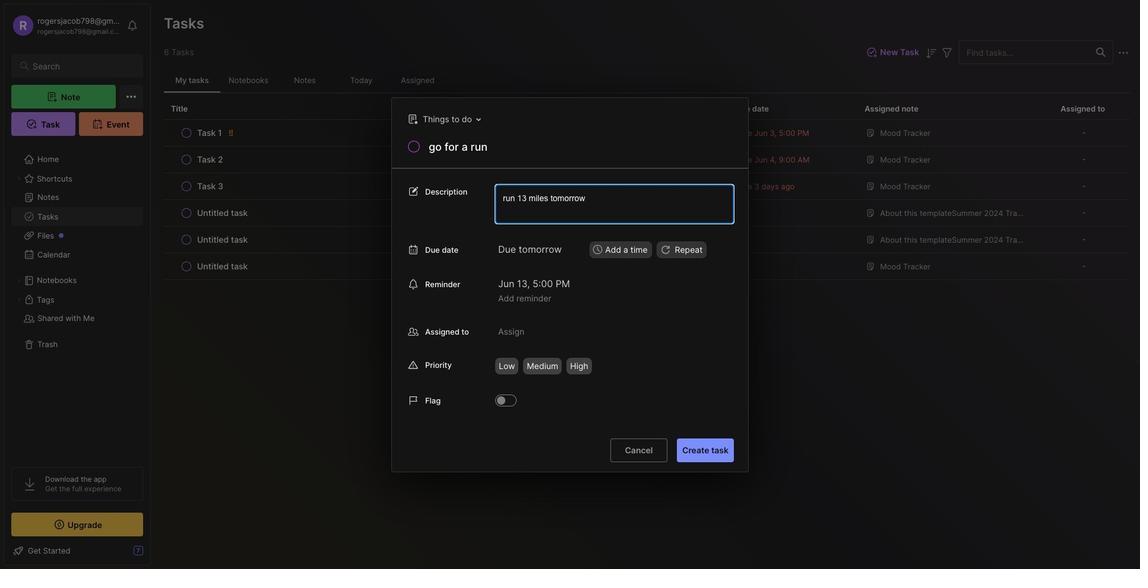 Task type: describe. For each thing, give the bounding box(es) containing it.
tree inside main element
[[4, 143, 150, 457]]

expand notebooks image
[[15, 277, 23, 285]]

untitled task 5 cell
[[197, 261, 248, 273]]

task 2 1 cell
[[197, 154, 223, 166]]

Enter task text field
[[428, 139, 734, 157]]

untitled task 4 cell
[[197, 234, 248, 246]]

none search field inside main element
[[33, 59, 132, 73]]

main element
[[0, 0, 154, 570]]

task 3 2 cell
[[197, 181, 223, 193]]

Search text field
[[33, 61, 132, 72]]

expand tags image
[[15, 296, 23, 304]]



Task type: locate. For each thing, give the bounding box(es) containing it.
None search field
[[33, 59, 132, 73]]

cell for untitled task 4 "cell"
[[729, 227, 858, 253]]

row
[[164, 120, 1131, 147], [171, 125, 722, 141], [164, 147, 1131, 173], [171, 152, 722, 168], [164, 173, 1131, 200], [171, 178, 722, 195], [164, 200, 1131, 227], [171, 205, 722, 222], [164, 227, 1131, 254], [171, 232, 722, 248], [164, 254, 1131, 280], [171, 258, 722, 275]]

Go to note or move task field
[[402, 110, 485, 127]]

1 cell from the top
[[729, 227, 858, 253]]

row group
[[164, 120, 1131, 280]]

task 1 0 cell
[[197, 127, 222, 139]]

1 vertical spatial cell
[[729, 254, 858, 280]]

cell
[[729, 227, 858, 253], [729, 254, 858, 280]]

What is this task about? text field
[[496, 184, 734, 224]]

2 cell from the top
[[729, 254, 858, 280]]

0 vertical spatial cell
[[729, 227, 858, 253]]

tree
[[4, 143, 150, 457]]

Find tasks… text field
[[960, 42, 1090, 62]]

cell for the untitled task 5 cell
[[729, 254, 858, 280]]

untitled task 3 cell
[[197, 207, 248, 219]]



Task type: vqa. For each thing, say whether or not it's contained in the screenshot.
dialog
no



